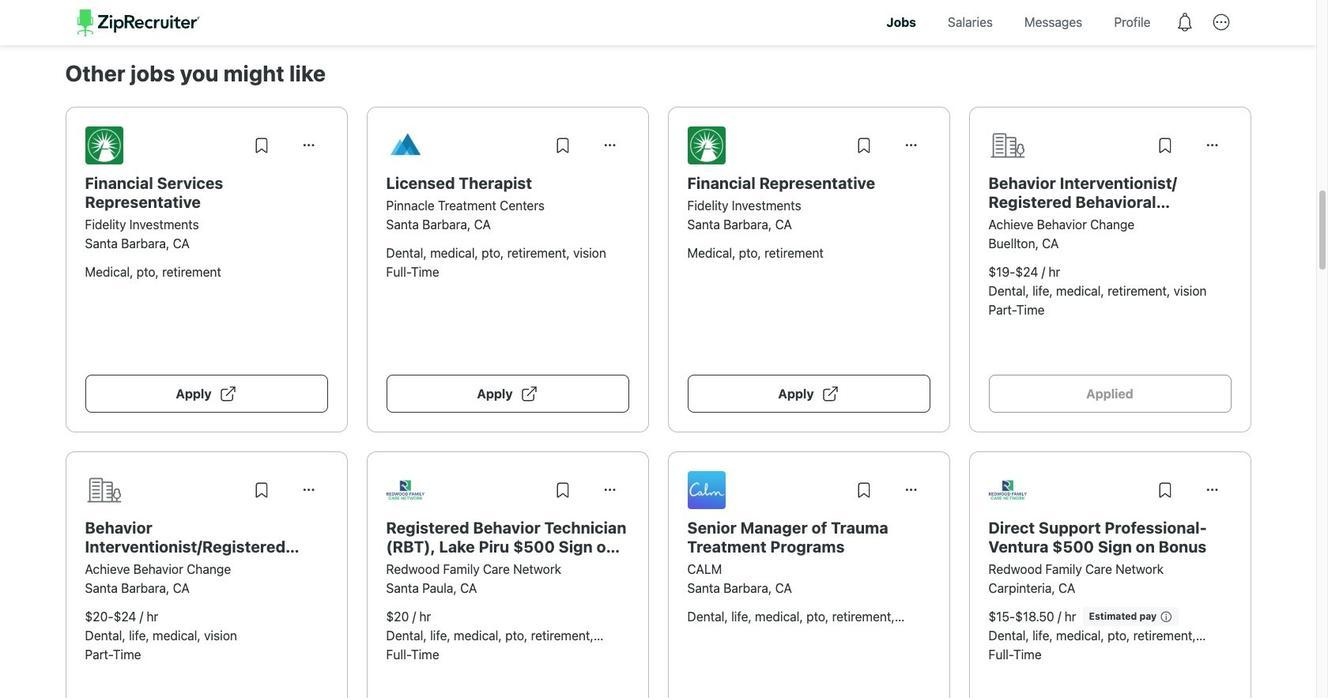 Task type: describe. For each thing, give the bounding box(es) containing it.
direct support professional-ventura $500 sign on bonus image
[[989, 471, 1027, 509]]

save job for later image for 'financial representative' element
[[854, 136, 873, 155]]

behavior interventionist/registered behavior technician element
[[85, 519, 328, 556]]

save job for later image for behavior interventionist/ registered behavioral technician element at the top right
[[1156, 136, 1175, 155]]

financial services representative image
[[85, 126, 123, 164]]

direct support professional-ventura $500 sign on bonus element
[[989, 519, 1231, 556]]

financial representative element
[[687, 174, 930, 193]]

save job for later image for financial services representative element in the top left of the page
[[252, 136, 271, 155]]

job card menu element
[[1193, 488, 1231, 502]]

behavior interventionist/ registered behavioral technician element
[[989, 174, 1231, 212]]



Task type: vqa. For each thing, say whether or not it's contained in the screenshot.
Work From Home Tax Accountant - 2+Yrs Paid Tax Experience Required element
no



Task type: locate. For each thing, give the bounding box(es) containing it.
senior manager of trauma treatment programs element
[[687, 519, 930, 556]]

1 horizontal spatial save job for later image
[[553, 481, 572, 500]]

save job for later image up 'registered behavior technician (rbt), lake piru $500 sign on bonus' element
[[553, 481, 572, 500]]

save job for later image
[[553, 136, 572, 155], [854, 136, 873, 155], [252, 481, 271, 500], [854, 481, 873, 500], [1156, 481, 1175, 500]]

save job for later image for 'registered behavior technician (rbt), lake piru $500 sign on bonus' element
[[553, 481, 572, 500]]

save job for later image up 'financial representative' element
[[854, 136, 873, 155]]

ziprecruiter image
[[77, 9, 200, 36]]

save job for later image for direct support professional-ventura $500 sign on bonus element
[[1156, 481, 1175, 500]]

registered behavior technician (rbt), lake piru $500 sign on bonus image
[[386, 471, 424, 509]]

registered behavior technician (rbt), lake piru $500 sign on bonus element
[[386, 519, 629, 556]]

save job for later image up behavior interventionist/ registered behavioral technician element at the top right
[[1156, 136, 1175, 155]]

save job for later image up licensed therapist element
[[553, 136, 572, 155]]

save job for later image
[[252, 136, 271, 155], [1156, 136, 1175, 155], [553, 481, 572, 500]]

0 horizontal spatial save job for later image
[[252, 136, 271, 155]]

save job for later image up financial services representative element in the top left of the page
[[252, 136, 271, 155]]

2 horizontal spatial save job for later image
[[1156, 136, 1175, 155]]

financial representative image
[[687, 126, 725, 164]]

licensed therapist element
[[386, 174, 629, 193]]

save job for later image for senior manager of trauma treatment programs element
[[854, 481, 873, 500]]

save job for later image up 'behavior interventionist/registered behavior technician' element
[[252, 481, 271, 500]]

save job for later image up senior manager of trauma treatment programs element
[[854, 481, 873, 500]]

save job for later image for 'behavior interventionist/registered behavior technician' element
[[252, 481, 271, 500]]

save job for later image left job card menu element
[[1156, 481, 1175, 500]]

licensed therapist image
[[386, 126, 424, 164]]

None button
[[290, 126, 328, 164], [591, 126, 629, 164], [892, 126, 930, 164], [1193, 126, 1231, 164], [290, 471, 328, 509], [591, 471, 629, 509], [892, 471, 930, 509], [290, 126, 328, 164], [591, 126, 629, 164], [892, 126, 930, 164], [1193, 126, 1231, 164], [290, 471, 328, 509], [591, 471, 629, 509], [892, 471, 930, 509]]

senior manager of trauma treatment programs image
[[687, 471, 725, 509]]

financial services representative element
[[85, 174, 328, 212]]

save job for later image for licensed therapist element
[[553, 136, 572, 155]]



